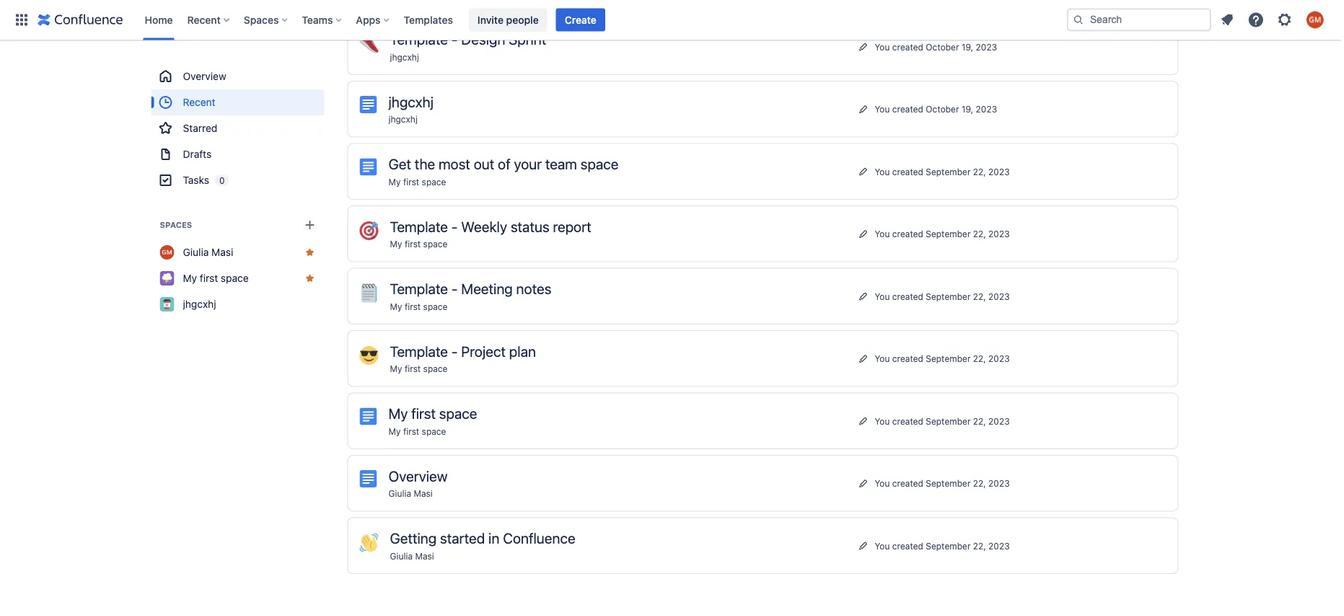 Task type: describe. For each thing, give the bounding box(es) containing it.
:wave: image
[[360, 534, 379, 553]]

:athletic_shoe: image
[[360, 34, 379, 53]]

giulia masi link for overview
[[389, 489, 433, 499]]

weekly
[[461, 218, 508, 235]]

appswitcher icon image
[[13, 11, 30, 29]]

your profile and preferences image
[[1307, 11, 1325, 29]]

template for template - project plan
[[390, 343, 448, 360]]

created for out
[[893, 167, 924, 177]]

recent link
[[151, 90, 324, 115]]

help icon image
[[1248, 11, 1265, 29]]

getting started in confluence giulia masi
[[390, 530, 576, 562]]

you for notes
[[875, 291, 890, 302]]

september for status
[[926, 229, 971, 239]]

2023 for notes
[[989, 291, 1010, 302]]

8 you from the top
[[875, 479, 890, 489]]

you for sprint
[[875, 42, 890, 52]]

2023 for confluence
[[989, 541, 1010, 551]]

drafts link
[[151, 141, 324, 167]]

home link
[[140, 8, 177, 31]]

space down template - project plan my first space
[[439, 405, 477, 422]]

settings icon image
[[1277, 11, 1294, 29]]

19, for jhgcxhj
[[962, 104, 974, 114]]

home
[[145, 14, 173, 26]]

confluence
[[503, 530, 576, 547]]

2023 for plan
[[989, 354, 1010, 364]]

0 vertical spatial giulia
[[183, 247, 209, 258]]

report
[[553, 218, 592, 235]]

my first space link for get the most out of your team space
[[389, 177, 446, 187]]

:wave: image
[[360, 534, 379, 553]]

space inside template - meeting notes my first space
[[423, 302, 448, 312]]

22, for status
[[974, 229, 987, 239]]

september for notes
[[926, 291, 971, 302]]

you for my
[[875, 416, 890, 426]]

template - weekly status report my first space
[[390, 218, 592, 249]]

sprint
[[509, 31, 547, 48]]

design
[[461, 31, 506, 48]]

22, for notes
[[974, 291, 987, 302]]

1 vertical spatial spaces
[[160, 221, 192, 230]]

invite people
[[478, 14, 539, 26]]

apps button
[[352, 8, 395, 31]]

template - design sprint jhgcxhj
[[390, 31, 547, 62]]

template for template - meeting notes
[[390, 280, 448, 297]]

of
[[498, 156, 511, 173]]

get the most out of your team space my first space
[[389, 156, 619, 187]]

in
[[489, 530, 500, 547]]

started
[[440, 530, 485, 547]]

22, for out
[[974, 167, 987, 177]]

you created september 22, 2023 for plan
[[875, 354, 1010, 364]]

starred
[[183, 122, 218, 134]]

plan
[[509, 343, 536, 360]]

22, for confluence
[[974, 541, 987, 551]]

my inside template - project plan my first space
[[390, 364, 402, 374]]

templates
[[404, 14, 453, 26]]

my first space link for template - meeting notes
[[390, 302, 448, 312]]

september for plan
[[926, 354, 971, 364]]

19, for template - design sprint
[[962, 42, 974, 52]]

template - meeting notes my first space
[[390, 280, 552, 312]]

jhgcxhj link for jhgcxhj
[[389, 114, 418, 125]]

first inside template - meeting notes my first space
[[405, 302, 421, 312]]

first inside template - weekly status report my first space
[[405, 239, 421, 249]]

you created september 22, 2023 for my
[[875, 416, 1010, 426]]

edit image
[[1077, 38, 1095, 55]]

first inside template - project plan my first space
[[405, 364, 421, 374]]

my inside template - meeting notes my first space
[[390, 302, 402, 312]]

my first space link for my first space
[[389, 427, 446, 437]]

0 vertical spatial masi
[[212, 247, 233, 258]]

share image
[[1100, 38, 1118, 55]]

masi inside overview giulia masi
[[414, 489, 433, 499]]

your
[[514, 156, 542, 173]]

you created september 22, 2023 for status
[[875, 229, 1010, 239]]

project
[[461, 343, 506, 360]]

search image
[[1073, 14, 1085, 26]]

teams
[[302, 14, 333, 26]]

spaces inside popup button
[[244, 14, 279, 26]]

2023 for status
[[989, 229, 1010, 239]]

page image for overview
[[360, 471, 377, 488]]

6 september from the top
[[926, 479, 971, 489]]

2023 for out
[[989, 167, 1010, 177]]

you for plan
[[875, 354, 890, 364]]

overview link
[[151, 64, 324, 90]]

- for meeting
[[452, 280, 458, 297]]

tasks
[[183, 174, 209, 186]]

drafts
[[183, 148, 212, 160]]

space down giulia masi
[[221, 272, 249, 284]]

you created october 19, 2023 for jhgcxhj
[[875, 104, 998, 114]]

1 vertical spatial recent
[[183, 96, 216, 108]]

22, for plan
[[974, 354, 987, 364]]

2023 for sprint
[[976, 42, 998, 52]]



Task type: locate. For each thing, give the bounding box(es) containing it.
giulia inside getting started in confluence giulia masi
[[390, 551, 413, 562]]

6 22, from the top
[[974, 479, 987, 489]]

- for design
[[452, 31, 458, 48]]

space down the
[[422, 177, 446, 187]]

my inside template - weekly status report my first space
[[390, 239, 402, 249]]

you created september 22, 2023
[[875, 167, 1010, 177], [875, 229, 1010, 239], [875, 291, 1010, 302], [875, 354, 1010, 364], [875, 416, 1010, 426], [875, 479, 1010, 489], [875, 541, 1010, 551]]

2 page image from the top
[[360, 408, 377, 426]]

giulia masi
[[183, 247, 233, 258]]

template down the
[[390, 218, 448, 235]]

jhgcxhj inside jhgcxhj jhgcxhj
[[389, 114, 418, 125]]

group containing overview
[[151, 64, 324, 193]]

september for out
[[926, 167, 971, 177]]

people
[[506, 14, 539, 26]]

1 unstar this space image from the top
[[304, 247, 316, 258]]

create link
[[556, 8, 606, 31]]

october
[[926, 42, 960, 52], [926, 104, 960, 114]]

out
[[474, 156, 495, 173]]

create a space image
[[301, 217, 319, 234]]

1 vertical spatial you created october 19, 2023
[[875, 104, 998, 114]]

templates link
[[400, 8, 458, 31]]

masi up my first space
[[212, 247, 233, 258]]

meeting
[[461, 280, 513, 297]]

1 vertical spatial giulia masi link
[[389, 489, 433, 499]]

- for project
[[452, 343, 458, 360]]

space inside template - project plan my first space
[[423, 364, 448, 374]]

3 - from the top
[[452, 280, 458, 297]]

1 you from the top
[[875, 42, 890, 52]]

invite
[[478, 14, 504, 26]]

masi inside getting started in confluence giulia masi
[[415, 551, 434, 562]]

global element
[[9, 0, 1065, 40]]

you for out
[[875, 167, 890, 177]]

4 created from the top
[[893, 229, 924, 239]]

my first space my first space
[[389, 405, 477, 437]]

jhgcxhj jhgcxhj
[[389, 93, 434, 125]]

jhgcxhj link for template
[[390, 52, 419, 62]]

0 vertical spatial overview
[[183, 70, 226, 82]]

7 september from the top
[[926, 541, 971, 551]]

you created october 19, 2023 for template - design sprint
[[875, 42, 998, 52]]

4 - from the top
[[452, 343, 458, 360]]

1 vertical spatial jhgcxhj link
[[389, 114, 418, 125]]

:dart: image
[[360, 222, 379, 240], [360, 222, 379, 240]]

1 19, from the top
[[962, 42, 974, 52]]

0 horizontal spatial overview
[[183, 70, 226, 82]]

- inside template - weekly status report my first space
[[452, 218, 458, 235]]

0 vertical spatial giulia masi link
[[151, 240, 324, 266]]

2 you created september 22, 2023 from the top
[[875, 229, 1010, 239]]

page image for jhgcxhj
[[360, 96, 377, 113]]

unstar this space image for my first space
[[304, 273, 316, 284]]

giulia
[[183, 247, 209, 258], [389, 489, 411, 499], [390, 551, 413, 562]]

overview for overview
[[183, 70, 226, 82]]

jhgcxhj
[[390, 52, 419, 62], [389, 93, 434, 110], [389, 114, 418, 125], [183, 298, 216, 310]]

1 created from the top
[[893, 42, 924, 52]]

1 vertical spatial giulia
[[389, 489, 411, 499]]

first inside get the most out of your team space my first space
[[403, 177, 420, 187]]

my
[[389, 177, 401, 187], [390, 239, 402, 249], [183, 272, 197, 284], [390, 302, 402, 312], [390, 364, 402, 374], [389, 405, 408, 422], [389, 427, 401, 437]]

- inside template - design sprint jhgcxhj
[[452, 31, 458, 48]]

giulia inside overview giulia masi
[[389, 489, 411, 499]]

3 page image from the top
[[360, 471, 377, 488]]

4 you from the top
[[875, 229, 890, 239]]

2 september from the top
[[926, 229, 971, 239]]

you for status
[[875, 229, 890, 239]]

created for my
[[893, 416, 924, 426]]

teams button
[[298, 8, 347, 31]]

4 template from the top
[[390, 343, 448, 360]]

overview for overview giulia masi
[[389, 468, 448, 485]]

group
[[151, 64, 324, 193]]

space right team
[[581, 156, 619, 173]]

- left design
[[452, 31, 458, 48]]

1 vertical spatial overview
[[389, 468, 448, 485]]

page image for my
[[360, 408, 377, 426]]

masi up getting
[[414, 489, 433, 499]]

spaces button
[[240, 8, 293, 31]]

get
[[389, 156, 411, 173]]

space up template - project plan my first space
[[423, 302, 448, 312]]

Search field
[[1068, 8, 1212, 31]]

notes
[[517, 280, 552, 297]]

2 vertical spatial jhgcxhj link
[[151, 292, 324, 318]]

2 you created october 19, 2023 from the top
[[875, 104, 998, 114]]

template for template - weekly status report
[[390, 218, 448, 235]]

4 you created september 22, 2023 from the top
[[875, 354, 1010, 364]]

:notepad_spiral: image
[[360, 284, 379, 303], [360, 284, 379, 303]]

3 created from the top
[[893, 167, 924, 177]]

0 vertical spatial unstar this space image
[[304, 247, 316, 258]]

you created september 22, 2023 for notes
[[875, 291, 1010, 302]]

9 you from the top
[[875, 541, 890, 551]]

7 created from the top
[[893, 416, 924, 426]]

0 vertical spatial recent
[[187, 14, 221, 26]]

2 vertical spatial giulia masi link
[[390, 551, 434, 562]]

created for sprint
[[893, 42, 924, 52]]

2 vertical spatial masi
[[415, 551, 434, 562]]

star image
[[1147, 38, 1164, 55]]

5 you created september 22, 2023 from the top
[[875, 416, 1010, 426]]

space up my first space my first space
[[423, 364, 448, 374]]

- left project
[[452, 343, 458, 360]]

recent
[[187, 14, 221, 26], [183, 96, 216, 108]]

you for confluence
[[875, 541, 890, 551]]

2 vertical spatial page image
[[360, 471, 377, 488]]

masi
[[212, 247, 233, 258], [414, 489, 433, 499], [415, 551, 434, 562]]

status
[[511, 218, 550, 235]]

space
[[581, 156, 619, 173], [422, 177, 446, 187], [423, 239, 448, 249], [221, 272, 249, 284], [423, 302, 448, 312], [423, 364, 448, 374], [439, 405, 477, 422], [422, 427, 446, 437]]

3 you from the top
[[875, 167, 890, 177]]

spaces
[[244, 14, 279, 26], [160, 221, 192, 230]]

jhgcxhj link up get on the top left of the page
[[389, 114, 418, 125]]

you created september 22, 2023 for out
[[875, 167, 1010, 177]]

giulia masi link up my first space
[[151, 240, 324, 266]]

giulia masi link for getting
[[390, 551, 434, 562]]

- inside template - project plan my first space
[[452, 343, 458, 360]]

1 vertical spatial 19,
[[962, 104, 974, 114]]

1 vertical spatial masi
[[414, 489, 433, 499]]

created for status
[[893, 229, 924, 239]]

you created september 22, 2023 for confluence
[[875, 541, 1010, 551]]

0
[[219, 175, 225, 186]]

overview giulia masi
[[389, 468, 448, 499]]

template
[[390, 31, 448, 48], [390, 218, 448, 235], [390, 280, 448, 297], [390, 343, 448, 360]]

2 vertical spatial giulia
[[390, 551, 413, 562]]

you
[[875, 42, 890, 52], [875, 104, 890, 114], [875, 167, 890, 177], [875, 229, 890, 239], [875, 291, 890, 302], [875, 354, 890, 364], [875, 416, 890, 426], [875, 479, 890, 489], [875, 541, 890, 551]]

- left meeting
[[452, 280, 458, 297]]

2 - from the top
[[452, 218, 458, 235]]

2 created from the top
[[893, 104, 924, 114]]

giulia masi link down getting
[[390, 551, 434, 562]]

page image left overview giulia masi
[[360, 471, 377, 488]]

my first space link for template - project plan
[[390, 364, 448, 374]]

template inside template - meeting notes my first space
[[390, 280, 448, 297]]

create
[[565, 14, 597, 26]]

banner
[[0, 0, 1342, 40]]

2023 for my
[[989, 416, 1010, 426]]

9 created from the top
[[893, 541, 924, 551]]

1 september from the top
[[926, 167, 971, 177]]

5 22, from the top
[[974, 416, 987, 426]]

giulia up my first space
[[183, 247, 209, 258]]

recent right the home
[[187, 14, 221, 26]]

1 horizontal spatial spaces
[[244, 14, 279, 26]]

space inside template - weekly status report my first space
[[423, 239, 448, 249]]

:sunglasses: image
[[360, 346, 379, 365], [360, 346, 379, 365]]

3 template from the top
[[390, 280, 448, 297]]

- inside template - meeting notes my first space
[[452, 280, 458, 297]]

giulia masi link
[[151, 240, 324, 266], [389, 489, 433, 499], [390, 551, 434, 562]]

7 you created september 22, 2023 from the top
[[875, 541, 1010, 551]]

3 you created september 22, 2023 from the top
[[875, 291, 1010, 302]]

1 22, from the top
[[974, 167, 987, 177]]

5 you from the top
[[875, 291, 890, 302]]

overview
[[183, 70, 226, 82], [389, 468, 448, 485]]

2 unstar this space image from the top
[[304, 273, 316, 284]]

1 page image from the top
[[360, 96, 377, 113]]

5 september from the top
[[926, 416, 971, 426]]

0 vertical spatial jhgcxhj link
[[390, 52, 419, 62]]

jhgcxhj inside template - design sprint jhgcxhj
[[390, 52, 419, 62]]

template left meeting
[[390, 280, 448, 297]]

0 vertical spatial page image
[[360, 96, 377, 113]]

2 template from the top
[[390, 218, 448, 235]]

giulia masi link up getting
[[389, 489, 433, 499]]

4 september from the top
[[926, 354, 971, 364]]

space up template - meeting notes my first space
[[423, 239, 448, 249]]

october for jhgcxhj
[[926, 104, 960, 114]]

october for template - design sprint
[[926, 42, 960, 52]]

giulia up getting
[[389, 489, 411, 499]]

unstar this space image for giulia masi
[[304, 247, 316, 258]]

created for confluence
[[893, 541, 924, 551]]

my inside get the most out of your team space my first space
[[389, 177, 401, 187]]

template for template - design sprint
[[390, 31, 448, 48]]

1 horizontal spatial overview
[[389, 468, 448, 485]]

0 vertical spatial you created october 19, 2023
[[875, 42, 998, 52]]

created for plan
[[893, 354, 924, 364]]

most
[[439, 156, 471, 173]]

team
[[546, 156, 577, 173]]

the
[[415, 156, 435, 173]]

8 created from the top
[[893, 479, 924, 489]]

overview up recent link
[[183, 70, 226, 82]]

-
[[452, 31, 458, 48], [452, 218, 458, 235], [452, 280, 458, 297], [452, 343, 458, 360]]

recent button
[[183, 8, 235, 31]]

2 19, from the top
[[962, 104, 974, 114]]

apps
[[356, 14, 381, 26]]

2 you from the top
[[875, 104, 890, 114]]

notification icon image
[[1219, 11, 1236, 29]]

starred link
[[151, 115, 324, 141]]

page image left jhgcxhj jhgcxhj
[[360, 96, 377, 113]]

template inside template - project plan my first space
[[390, 343, 448, 360]]

19,
[[962, 42, 974, 52], [962, 104, 974, 114]]

1 vertical spatial page image
[[360, 408, 377, 426]]

1 you created october 19, 2023 from the top
[[875, 42, 998, 52]]

spaces right recent dropdown button
[[244, 14, 279, 26]]

jhgcxhj link down my first space
[[151, 292, 324, 318]]

:athletic_shoe: image
[[360, 34, 379, 53]]

7 22, from the top
[[974, 541, 987, 551]]

recent up starred
[[183, 96, 216, 108]]

6 you from the top
[[875, 354, 890, 364]]

0 vertical spatial october
[[926, 42, 960, 52]]

1 vertical spatial october
[[926, 104, 960, 114]]

6 you created september 22, 2023 from the top
[[875, 479, 1010, 489]]

0 horizontal spatial spaces
[[160, 221, 192, 230]]

1 october from the top
[[926, 42, 960, 52]]

3 22, from the top
[[974, 291, 987, 302]]

- for weekly
[[452, 218, 458, 235]]

1 vertical spatial unstar this space image
[[304, 273, 316, 284]]

0 vertical spatial spaces
[[244, 14, 279, 26]]

jhgcxhj link right :athletic_shoe: image
[[390, 52, 419, 62]]

0 vertical spatial 19,
[[962, 42, 974, 52]]

template inside template - design sprint jhgcxhj
[[390, 31, 448, 48]]

confluence image
[[38, 11, 123, 29], [38, 11, 123, 29]]

2 22, from the top
[[974, 229, 987, 239]]

template down templates
[[390, 31, 448, 48]]

september
[[926, 167, 971, 177], [926, 229, 971, 239], [926, 291, 971, 302], [926, 354, 971, 364], [926, 416, 971, 426], [926, 479, 971, 489], [926, 541, 971, 551]]

spaces up giulia masi
[[160, 221, 192, 230]]

1 - from the top
[[452, 31, 458, 48]]

- left weekly
[[452, 218, 458, 235]]

6 created from the top
[[893, 354, 924, 364]]

first
[[403, 177, 420, 187], [405, 239, 421, 249], [200, 272, 218, 284], [405, 302, 421, 312], [405, 364, 421, 374], [412, 405, 436, 422], [403, 427, 420, 437]]

banner containing home
[[0, 0, 1342, 40]]

getting
[[390, 530, 437, 547]]

unstar this space image
[[304, 247, 316, 258], [304, 273, 316, 284]]

1 you created september 22, 2023 from the top
[[875, 167, 1010, 177]]

page image left my first space my first space
[[360, 408, 377, 426]]

created for notes
[[893, 291, 924, 302]]

giulia down getting
[[390, 551, 413, 562]]

3 september from the top
[[926, 291, 971, 302]]

jhgcxhj link
[[390, 52, 419, 62], [389, 114, 418, 125], [151, 292, 324, 318]]

page image
[[360, 158, 377, 176]]

created
[[893, 42, 924, 52], [893, 104, 924, 114], [893, 167, 924, 177], [893, 229, 924, 239], [893, 291, 924, 302], [893, 354, 924, 364], [893, 416, 924, 426], [893, 479, 924, 489], [893, 541, 924, 551]]

recent inside dropdown button
[[187, 14, 221, 26]]

template left project
[[390, 343, 448, 360]]

masi down getting
[[415, 551, 434, 562]]

2 october from the top
[[926, 104, 960, 114]]

my first space link for template - weekly status report
[[390, 239, 448, 249]]

my first space link
[[389, 177, 446, 187], [390, 239, 448, 249], [151, 266, 324, 292], [390, 302, 448, 312], [390, 364, 448, 374], [389, 427, 446, 437]]

you created october 19, 2023
[[875, 42, 998, 52], [875, 104, 998, 114]]

september for confluence
[[926, 541, 971, 551]]

22,
[[974, 167, 987, 177], [974, 229, 987, 239], [974, 291, 987, 302], [974, 354, 987, 364], [974, 416, 987, 426], [974, 479, 987, 489], [974, 541, 987, 551]]

1 template from the top
[[390, 31, 448, 48]]

space up overview giulia masi
[[422, 427, 446, 437]]

7 you from the top
[[875, 416, 890, 426]]

template inside template - weekly status report my first space
[[390, 218, 448, 235]]

september for my
[[926, 416, 971, 426]]

overview down my first space my first space
[[389, 468, 448, 485]]

invite people button
[[469, 8, 548, 31]]

template - project plan my first space
[[390, 343, 536, 374]]

4 22, from the top
[[974, 354, 987, 364]]

5 created from the top
[[893, 291, 924, 302]]

22, for my
[[974, 416, 987, 426]]

page image
[[360, 96, 377, 113], [360, 408, 377, 426], [360, 471, 377, 488]]

2023
[[976, 42, 998, 52], [976, 104, 998, 114], [989, 167, 1010, 177], [989, 229, 1010, 239], [989, 291, 1010, 302], [989, 354, 1010, 364], [989, 416, 1010, 426], [989, 479, 1010, 489], [989, 541, 1010, 551]]

my first space
[[183, 272, 249, 284]]



Task type: vqa. For each thing, say whether or not it's contained in the screenshot.
Masi in the Overview Giulia Masi
yes



